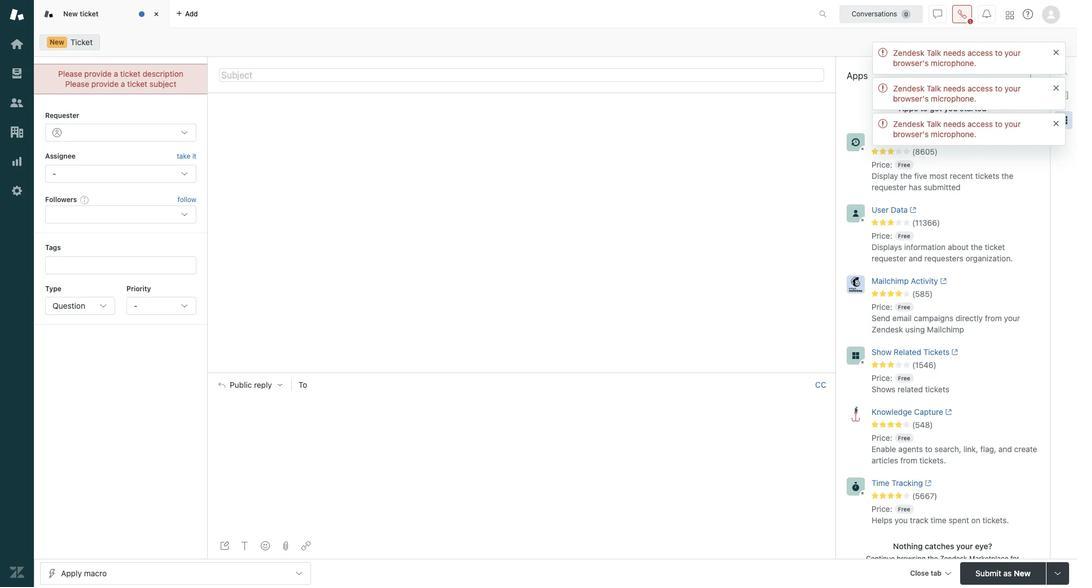 Task type: vqa. For each thing, say whether or not it's contained in the screenshot.
Meet
no



Task type: locate. For each thing, give the bounding box(es) containing it.
1 vertical spatial from
[[901, 456, 918, 465]]

price: inside price: free display the five most recent tickets the requester has submitted
[[872, 160, 893, 169]]

1 talk from the top
[[927, 48, 941, 58]]

3 zendesk talk needs access to your browser's microphone. from the top
[[893, 119, 1021, 139]]

add button
[[169, 0, 205, 28]]

(opens in a new tab) image up (5667)
[[923, 480, 932, 487]]

3 access from the top
[[968, 119, 993, 129]]

1 vertical spatial -
[[134, 301, 137, 311]]

1 vertical spatial zendesk talk needs access to your browser's microphone.
[[893, 84, 1021, 103]]

2 vertical spatial talk
[[927, 119, 941, 129]]

your
[[1005, 48, 1021, 58], [1005, 84, 1021, 93], [1005, 119, 1021, 129], [1004, 313, 1020, 323], [957, 541, 973, 551]]

(1546)
[[912, 360, 937, 370]]

4 free from the top
[[898, 375, 911, 382]]

2 price: from the top
[[872, 231, 893, 241]]

(opens in a new tab) image inside knowledge capture link
[[943, 409, 952, 416]]

1 vertical spatial microphone.
[[931, 94, 977, 103]]

new right as
[[1014, 568, 1031, 578]]

1 × from the top
[[1053, 45, 1060, 58]]

search,
[[935, 444, 962, 454]]

and right 'flag,'
[[999, 444, 1012, 454]]

helps
[[872, 515, 893, 525]]

free up related
[[898, 375, 911, 382]]

shows
[[872, 384, 896, 394]]

tickets. down search,
[[920, 456, 946, 465]]

access for third × button from the top
[[968, 119, 993, 129]]

1 vertical spatial apps
[[899, 103, 918, 113]]

(opens in a new tab) image
[[935, 136, 943, 142], [938, 278, 947, 285], [943, 409, 952, 416], [923, 480, 932, 487]]

1 vertical spatial ×
[[1053, 80, 1060, 93]]

2 vertical spatial microphone.
[[931, 129, 977, 139]]

2 × from the top
[[1053, 80, 1060, 93]]

- down priority
[[134, 301, 137, 311]]

add link (cmd k) image
[[302, 541, 311, 551]]

(opens in a new tab) image for time tracking
[[923, 480, 932, 487]]

to
[[299, 380, 307, 390]]

0 vertical spatial needs
[[943, 48, 966, 58]]

please
[[58, 69, 82, 78], [65, 79, 89, 89]]

2 microphone. from the top
[[931, 94, 977, 103]]

requester down displays
[[872, 254, 907, 263]]

2 vertical spatial access
[[968, 119, 993, 129]]

1 requester from the top
[[872, 182, 907, 192]]

price: inside price: free helps you track time spent on tickets.
[[872, 504, 893, 514]]

1 free from the top
[[898, 161, 911, 168]]

1 vertical spatial browser's
[[893, 94, 929, 103]]

3 free from the top
[[898, 304, 911, 311]]

reply
[[254, 381, 272, 390]]

- inside - popup button
[[134, 301, 137, 311]]

(opens in a new tab) image for knowledge capture
[[943, 409, 952, 416]]

requester inside price: free display the five most recent tickets the requester has submitted
[[872, 182, 907, 192]]

4 stars. 548 reviews. element
[[872, 420, 1043, 430]]

2 vertical spatial × button
[[1053, 116, 1060, 129]]

0 vertical spatial and
[[909, 254, 923, 263]]

customers image
[[10, 95, 24, 110]]

your left the apps image
[[1005, 119, 1021, 129]]

question button
[[45, 297, 115, 315]]

user data image
[[847, 204, 865, 222]]

0 vertical spatial microphone.
[[931, 58, 977, 68]]

needs for third × button from the top
[[943, 119, 966, 129]]

requester
[[872, 182, 907, 192], [872, 254, 907, 263]]

0 horizontal spatial apps
[[847, 71, 868, 81]]

0 vertical spatial browser's
[[893, 58, 929, 68]]

1 microphone. from the top
[[931, 58, 977, 68]]

apply macro
[[61, 568, 107, 578]]

1 vertical spatial new
[[50, 38, 64, 46]]

1 vertical spatial tickets
[[925, 384, 950, 394]]

0 horizontal spatial tickets.
[[920, 456, 946, 465]]

views image
[[10, 66, 24, 81]]

0 vertical spatial -
[[53, 169, 56, 178]]

please down the ticket
[[58, 69, 82, 78]]

price: up "enable"
[[872, 433, 893, 443]]

from right directly
[[985, 313, 1002, 323]]

zendesk inside nothing catches your eye? continue browsing the zendesk marketplace for 600+ apps and integrations
[[940, 554, 968, 563]]

zendesk products image
[[1006, 11, 1014, 19]]

your for third × button from the top
[[1005, 119, 1021, 129]]

× for first × button
[[1053, 45, 1060, 58]]

from
[[985, 313, 1002, 323], [901, 456, 918, 465]]

0 vertical spatial zendesk talk needs access to your browser's microphone.
[[893, 48, 1021, 68]]

you for helps
[[895, 515, 908, 525]]

2 requester from the top
[[872, 254, 907, 263]]

Subject field
[[219, 68, 824, 82]]

1 vertical spatial (opens in a new tab) image
[[950, 349, 959, 356]]

free up displays
[[898, 233, 911, 239]]

mailchimp down campaigns
[[927, 325, 964, 334]]

requester down display on the top right
[[872, 182, 907, 192]]

(opens in a new tab) image inside time tracking link
[[923, 480, 932, 487]]

1 vertical spatial provide
[[91, 79, 119, 89]]

price:
[[872, 160, 893, 169], [872, 231, 893, 241], [872, 302, 893, 312], [872, 373, 893, 383], [872, 433, 893, 443], [872, 504, 893, 514]]

notifications image
[[982, 9, 992, 18]]

knowledge capture
[[872, 407, 943, 417]]

capture
[[914, 407, 943, 417]]

apps to get you started
[[899, 103, 987, 113]]

1 vertical spatial × button
[[1053, 80, 1060, 93]]

(opens in a new tab) image inside mailchimp activity link
[[938, 278, 947, 285]]

0 horizontal spatial mailchimp
[[872, 276, 909, 286]]

new inside secondary element
[[50, 38, 64, 46]]

your left "eye?"
[[957, 541, 973, 551]]

price: free displays information about the ticket requester and requesters organization.
[[872, 231, 1013, 263]]

needs for 2nd × button
[[943, 84, 966, 93]]

tickets. right on
[[983, 515, 1009, 525]]

- down assignee
[[53, 169, 56, 178]]

you right get
[[944, 103, 958, 113]]

new inside tab
[[63, 9, 78, 18]]

1 price: from the top
[[872, 160, 893, 169]]

1 access from the top
[[968, 48, 993, 58]]

3 microphone. from the top
[[931, 129, 977, 139]]

× down knowledge image
[[1053, 116, 1060, 129]]

ticket up the ticket
[[80, 9, 99, 18]]

0 vertical spatial new
[[63, 9, 78, 18]]

email
[[893, 313, 912, 323]]

free inside price: free shows related tickets
[[898, 375, 911, 382]]

new up the ticket
[[63, 9, 78, 18]]

(opens in a new tab) image inside five most recent link
[[935, 136, 943, 142]]

× button down knowledge image
[[1053, 116, 1060, 129]]

needs
[[943, 48, 966, 58], [943, 84, 966, 93], [943, 119, 966, 129]]

new for new
[[50, 38, 64, 46]]

price: for display
[[872, 160, 893, 169]]

price: inside price: free enable agents to search, link, flag, and create articles from tickets.
[[872, 433, 893, 443]]

access for 2nd × button
[[968, 84, 993, 93]]

(opens in a new tab) image up (11366)
[[908, 207, 917, 214]]

0 vertical spatial a
[[114, 69, 118, 78]]

price: inside price: free shows related tickets
[[872, 373, 893, 383]]

3 price: from the top
[[872, 302, 893, 312]]

tickets
[[975, 171, 1000, 181], [925, 384, 950, 394]]

apps
[[847, 71, 868, 81], [899, 103, 918, 113]]

3 needs from the top
[[943, 119, 966, 129]]

organization.
[[966, 254, 1013, 263]]

3 browser's from the top
[[893, 129, 929, 139]]

2 free from the top
[[898, 233, 911, 239]]

price: up displays
[[872, 231, 893, 241]]

1 needs from the top
[[943, 48, 966, 58]]

0 vertical spatial you
[[944, 103, 958, 113]]

2 vertical spatial browser's
[[893, 129, 929, 139]]

(opens in a new tab) image up (8605)
[[935, 136, 943, 142]]

and inside nothing catches your eye? continue browsing the zendesk marketplace for 600+ apps and integrations
[[935, 563, 947, 572]]

0 vertical spatial access
[[968, 48, 993, 58]]

time tracking link
[[872, 478, 1023, 491]]

you for get
[[944, 103, 958, 113]]

tickets inside price: free shows related tickets
[[925, 384, 950, 394]]

followers element
[[45, 206, 196, 224]]

and down information
[[909, 254, 923, 263]]

(opens in a new tab) image up 4 stars. 548 reviews. element
[[943, 409, 952, 416]]

× button
[[1053, 45, 1060, 58], [1053, 80, 1060, 93], [1053, 116, 1060, 129]]

2 vertical spatial and
[[935, 563, 947, 572]]

integrations
[[949, 563, 987, 572]]

microphone. for 2nd × button
[[931, 94, 977, 103]]

6 price: from the top
[[872, 504, 893, 514]]

requester
[[45, 111, 79, 120]]

zendesk talk needs access to your browser's microphone.
[[893, 48, 1021, 68], [893, 84, 1021, 103], [893, 119, 1021, 139]]

most
[[889, 134, 907, 143]]

1 horizontal spatial mailchimp
[[927, 325, 964, 334]]

ticket up organization.
[[985, 242, 1005, 252]]

1 horizontal spatial (opens in a new tab) image
[[950, 349, 959, 356]]

and for flag,
[[999, 444, 1012, 454]]

create
[[1014, 444, 1037, 454]]

(585)
[[912, 289, 933, 299]]

nothing
[[893, 541, 923, 551]]

close
[[910, 569, 929, 577]]

your down zendesk products image
[[1005, 48, 1021, 58]]

2 horizontal spatial and
[[999, 444, 1012, 454]]

× button up customer context icon
[[1053, 45, 1060, 58]]

1 horizontal spatial tickets.
[[983, 515, 1009, 525]]

free for agents
[[898, 435, 911, 442]]

access for first × button
[[968, 48, 993, 58]]

and inside price: free enable agents to search, link, flag, and create articles from tickets.
[[999, 444, 1012, 454]]

× for third × button from the top
[[1053, 116, 1060, 129]]

talk for 2nd × button
[[927, 84, 941, 93]]

5 free from the top
[[898, 435, 911, 442]]

talk up get
[[927, 84, 941, 93]]

zendesk down the send
[[872, 325, 903, 334]]

to
[[995, 48, 1003, 58], [995, 84, 1003, 93], [920, 103, 928, 113], [995, 119, 1003, 129], [925, 444, 933, 454]]

0 vertical spatial requester
[[872, 182, 907, 192]]

browser's
[[893, 58, 929, 68], [893, 94, 929, 103], [893, 129, 929, 139]]

4 price: from the top
[[872, 373, 893, 383]]

and right apps
[[935, 563, 947, 572]]

eye?
[[975, 541, 993, 551]]

a
[[114, 69, 118, 78], [121, 79, 125, 89]]

free inside price: free send email campaigns directly from your zendesk using mailchimp
[[898, 304, 911, 311]]

3 × from the top
[[1053, 116, 1060, 129]]

recent
[[950, 171, 973, 181]]

(opens in a new tab) image inside show related tickets link
[[950, 349, 959, 356]]

0 horizontal spatial tickets
[[925, 384, 950, 394]]

free for you
[[898, 506, 911, 513]]

show related tickets
[[872, 347, 950, 357]]

1 vertical spatial and
[[999, 444, 1012, 454]]

provide
[[84, 69, 112, 78], [91, 79, 119, 89]]

most
[[930, 171, 948, 181]]

1 vertical spatial a
[[121, 79, 125, 89]]

free up display on the top right
[[898, 161, 911, 168]]

3 stars. 11366 reviews. element
[[872, 218, 1043, 228]]

tracking
[[892, 478, 923, 488]]

2 needs from the top
[[943, 84, 966, 93]]

minimize composer image
[[517, 368, 526, 377]]

0 horizontal spatial you
[[895, 515, 908, 525]]

0 vertical spatial from
[[985, 313, 1002, 323]]

0 vertical spatial tickets.
[[920, 456, 946, 465]]

0 vertical spatial × button
[[1053, 45, 1060, 58]]

1 horizontal spatial tickets
[[975, 171, 1000, 181]]

0 vertical spatial tickets
[[975, 171, 1000, 181]]

free inside price: free helps you track time spent on tickets.
[[898, 506, 911, 513]]

access down started
[[968, 119, 993, 129]]

0 horizontal spatial and
[[909, 254, 923, 263]]

get
[[930, 103, 942, 113]]

the up organization.
[[971, 242, 983, 252]]

4 stars. 585 reviews. element
[[872, 289, 1043, 299]]

0 vertical spatial mailchimp
[[872, 276, 909, 286]]

- inside assignee element
[[53, 169, 56, 178]]

(opens in a new tab) image
[[908, 207, 917, 214], [950, 349, 959, 356]]

the up apps
[[928, 554, 938, 563]]

talk
[[927, 48, 941, 58], [927, 84, 941, 93], [927, 119, 941, 129]]

access down the notifications image
[[968, 48, 993, 58]]

price: up the send
[[872, 302, 893, 312]]

price: for shows
[[872, 373, 893, 383]]

× for 2nd × button
[[1053, 80, 1060, 93]]

you left "track"
[[895, 515, 908, 525]]

1 vertical spatial please
[[65, 79, 89, 89]]

× button down customer context icon
[[1053, 80, 1060, 93]]

(548)
[[912, 420, 933, 430]]

1 vertical spatial talk
[[927, 84, 941, 93]]

the up the has
[[900, 171, 912, 181]]

1 horizontal spatial a
[[121, 79, 125, 89]]

1 vertical spatial mailchimp
[[927, 325, 964, 334]]

(opens in a new tab) image for mailchimp activity
[[938, 278, 947, 285]]

free up agents
[[898, 435, 911, 442]]

2 talk from the top
[[927, 84, 941, 93]]

your left knowledge image
[[1005, 84, 1021, 93]]

submit
[[976, 568, 1001, 578]]

0 vertical spatial apps
[[847, 71, 868, 81]]

free
[[898, 161, 911, 168], [898, 233, 911, 239], [898, 304, 911, 311], [898, 375, 911, 382], [898, 435, 911, 442], [898, 506, 911, 513]]

info on adding followers image
[[80, 195, 89, 204]]

reporting image
[[10, 154, 24, 169]]

tickets.
[[920, 456, 946, 465], [983, 515, 1009, 525]]

5 price: from the top
[[872, 433, 893, 443]]

0 vertical spatial talk
[[927, 48, 941, 58]]

your right directly
[[1004, 313, 1020, 323]]

price: up display on the top right
[[872, 160, 893, 169]]

1 vertical spatial access
[[968, 84, 993, 93]]

as
[[1004, 568, 1012, 578]]

zendesk up apps to get you started
[[893, 84, 925, 93]]

4 stars. 5667 reviews. element
[[872, 491, 1043, 501]]

price: inside price: free displays information about the ticket requester and requesters organization.
[[872, 231, 893, 241]]

tickets right recent
[[975, 171, 1000, 181]]

0 vertical spatial (opens in a new tab) image
[[908, 207, 917, 214]]

new left the ticket
[[50, 38, 64, 46]]

new for new ticket
[[63, 9, 78, 18]]

1 horizontal spatial you
[[944, 103, 958, 113]]

free inside price: free displays information about the ticket requester and requesters organization.
[[898, 233, 911, 239]]

1 horizontal spatial from
[[985, 313, 1002, 323]]

tabs tab list
[[34, 0, 807, 28]]

your for 2nd × button
[[1005, 84, 1021, 93]]

mailchimp
[[872, 276, 909, 286], [927, 325, 964, 334]]

1 horizontal spatial apps
[[899, 103, 918, 113]]

requester element
[[45, 124, 196, 142]]

price: inside price: free send email campaigns directly from your zendesk using mailchimp
[[872, 302, 893, 312]]

secondary element
[[34, 31, 1077, 54]]

(opens in a new tab) image inside user data link
[[908, 207, 917, 214]]

access up started
[[968, 84, 993, 93]]

1 vertical spatial needs
[[943, 84, 966, 93]]

cc
[[815, 380, 827, 390]]

free inside price: free display the five most recent tickets the requester has submitted
[[898, 161, 911, 168]]

0 horizontal spatial -
[[53, 169, 56, 178]]

1 vertical spatial you
[[895, 515, 908, 525]]

talk down button displays agent's chat status as invisible. image
[[927, 48, 941, 58]]

agents
[[898, 444, 923, 454]]

price: up helps
[[872, 504, 893, 514]]

free up "track"
[[898, 506, 911, 513]]

you inside price: free helps you track time spent on tickets.
[[895, 515, 908, 525]]

the inside price: free displays information about the ticket requester and requesters organization.
[[971, 242, 983, 252]]

3 talk from the top
[[927, 119, 941, 129]]

2 vertical spatial ×
[[1053, 116, 1060, 129]]

0 vertical spatial ×
[[1053, 45, 1060, 58]]

(opens in a new tab) image for five most recent
[[935, 136, 943, 142]]

take
[[177, 152, 190, 161]]

2 × button from the top
[[1053, 80, 1060, 93]]

and inside price: free displays information about the ticket requester and requesters organization.
[[909, 254, 923, 263]]

please up "requester"
[[65, 79, 89, 89]]

0 vertical spatial please
[[58, 69, 82, 78]]

price: up shows on the bottom of the page
[[872, 373, 893, 383]]

talk for first × button
[[927, 48, 941, 58]]

× up customer context icon
[[1053, 45, 1060, 58]]

-
[[53, 169, 56, 178], [134, 301, 137, 311]]

using
[[905, 325, 925, 334]]

user data link
[[872, 204, 1023, 218]]

mailchimp down displays
[[872, 276, 909, 286]]

about
[[948, 242, 969, 252]]

2 vertical spatial needs
[[943, 119, 966, 129]]

0 horizontal spatial (opens in a new tab) image
[[908, 207, 917, 214]]

microphone. for third × button from the top
[[931, 129, 977, 139]]

organizations image
[[10, 125, 24, 139]]

1 vertical spatial requester
[[872, 254, 907, 263]]

format text image
[[241, 541, 250, 551]]

zendesk talk needs access to your browser's microphone. up 3 stars. 8605 reviews. element
[[893, 119, 1021, 139]]

talk down get
[[927, 119, 941, 129]]

needs for first × button
[[943, 48, 966, 58]]

2 zendesk talk needs access to your browser's microphone. from the top
[[893, 84, 1021, 103]]

6 free from the top
[[898, 506, 911, 513]]

zendesk up integrations
[[940, 554, 968, 563]]

free for information
[[898, 233, 911, 239]]

× down customer context icon
[[1053, 80, 1060, 93]]

2 access from the top
[[968, 84, 993, 93]]

1 horizontal spatial and
[[935, 563, 947, 572]]

a left subject
[[121, 79, 125, 89]]

tickets up capture
[[925, 384, 950, 394]]

free inside price: free enable agents to search, link, flag, and create articles from tickets.
[[898, 435, 911, 442]]

knowledge image
[[1059, 91, 1068, 100]]

knowledge capture link
[[872, 407, 1023, 420]]

directly
[[956, 313, 983, 323]]

2 vertical spatial zendesk talk needs access to your browser's microphone.
[[893, 119, 1021, 139]]

new
[[63, 9, 78, 18], [50, 38, 64, 46], [1014, 568, 1031, 578]]

zendesk talk needs access to your browser's microphone. up apps to get you started
[[893, 84, 1021, 103]]

(opens in a new tab) image up '3 stars. 1546 reviews.' element
[[950, 349, 959, 356]]

0 horizontal spatial from
[[901, 456, 918, 465]]

1 horizontal spatial -
[[134, 301, 137, 311]]

zendesk talk needs access to your browser's microphone. down button displays agent's chat status as invisible. image
[[893, 48, 1021, 68]]

from down agents
[[901, 456, 918, 465]]

free up email
[[898, 304, 911, 311]]

public reply button
[[208, 373, 291, 397]]

a left "description"
[[114, 69, 118, 78]]

1 vertical spatial tickets.
[[983, 515, 1009, 525]]

to inside price: free enable agents to search, link, flag, and create articles from tickets.
[[925, 444, 933, 454]]

(opens in a new tab) image up 4 stars. 585 reviews. element
[[938, 278, 947, 285]]



Task type: describe. For each thing, give the bounding box(es) containing it.
mailchimp activity link
[[872, 276, 1023, 289]]

for
[[1011, 554, 1020, 563]]

ticket inside price: free displays information about the ticket requester and requesters organization.
[[985, 242, 1005, 252]]

knowledge
[[872, 407, 912, 417]]

user data
[[872, 205, 908, 215]]

- for - popup button on the left
[[134, 301, 137, 311]]

display
[[872, 171, 898, 181]]

price: free display the five most recent tickets the requester has submitted
[[872, 160, 1014, 192]]

zendesk image
[[10, 565, 24, 580]]

price: free enable agents to search, link, flag, and create articles from tickets.
[[872, 433, 1037, 465]]

apps
[[918, 563, 933, 572]]

- for assignee element at the top of page
[[53, 169, 56, 178]]

price: free helps you track time spent on tickets.
[[872, 504, 1009, 525]]

follow
[[178, 195, 196, 204]]

the inside nothing catches your eye? continue browsing the zendesk marketplace for 600+ apps and integrations
[[928, 554, 938, 563]]

and for requester
[[909, 254, 923, 263]]

add attachment image
[[281, 541, 290, 551]]

browsing
[[897, 554, 926, 563]]

has
[[909, 182, 922, 192]]

price: for enable
[[872, 433, 893, 443]]

ticket inside new ticket tab
[[80, 9, 99, 18]]

2 browser's from the top
[[893, 94, 929, 103]]

main element
[[0, 0, 34, 587]]

talk for third × button from the top
[[927, 119, 941, 129]]

please provide a ticket description please provide a ticket subject
[[58, 69, 183, 89]]

1 browser's from the top
[[893, 58, 929, 68]]

continue
[[866, 554, 895, 563]]

related
[[894, 347, 921, 357]]

five
[[914, 171, 928, 181]]

from inside price: free send email campaigns directly from your zendesk using mailchimp
[[985, 313, 1002, 323]]

marketplace
[[969, 554, 1009, 563]]

free for the
[[898, 161, 911, 168]]

priority
[[126, 284, 151, 293]]

displays
[[872, 242, 902, 252]]

subject
[[150, 79, 176, 89]]

followers
[[45, 195, 77, 204]]

microphone. for first × button
[[931, 58, 977, 68]]

public
[[230, 381, 252, 390]]

requester inside price: free displays information about the ticket requester and requesters organization.
[[872, 254, 907, 263]]

add
[[185, 9, 198, 18]]

apps for apps
[[847, 71, 868, 81]]

cc button
[[815, 380, 827, 390]]

3 × button from the top
[[1053, 116, 1060, 129]]

Tags field
[[54, 259, 186, 271]]

five
[[872, 134, 887, 143]]

- button
[[126, 297, 196, 315]]

assignee element
[[45, 165, 196, 183]]

0 vertical spatial provide
[[84, 69, 112, 78]]

related
[[898, 384, 923, 394]]

get help image
[[1023, 9, 1033, 19]]

ticket left subject
[[127, 79, 147, 89]]

spent
[[949, 515, 969, 525]]

new ticket
[[63, 9, 99, 18]]

macro
[[84, 568, 107, 578]]

price: for helps
[[872, 504, 893, 514]]

free for related
[[898, 375, 911, 382]]

3 stars. 8605 reviews. element
[[872, 147, 1043, 157]]

conversations button
[[840, 5, 923, 23]]

show related tickets link
[[872, 347, 1023, 360]]

nothing catches your eye? continue browsing the zendesk marketplace for 600+ apps and integrations
[[866, 541, 1020, 572]]

price: free shows related tickets
[[872, 373, 950, 394]]

follow button
[[178, 195, 196, 205]]

knowledge capture image
[[847, 407, 865, 425]]

tickets inside price: free display the five most recent tickets the requester has submitted
[[975, 171, 1000, 181]]

take it
[[177, 152, 196, 161]]

take it button
[[177, 151, 196, 162]]

zendesk inside price: free send email campaigns directly from your zendesk using mailchimp
[[872, 325, 903, 334]]

your for first × button
[[1005, 48, 1021, 58]]

tickets. inside price: free helps you track time spent on tickets.
[[983, 515, 1009, 525]]

close image
[[151, 8, 162, 20]]

five most recent image
[[847, 133, 865, 151]]

track
[[910, 515, 929, 525]]

time
[[872, 478, 890, 488]]

insert emojis image
[[261, 541, 270, 551]]

activity
[[911, 276, 938, 286]]

tags
[[45, 243, 61, 252]]

mailchimp inside price: free send email campaigns directly from your zendesk using mailchimp
[[927, 325, 964, 334]]

zendesk support image
[[10, 7, 24, 22]]

3 stars. 1546 reviews. element
[[872, 360, 1043, 370]]

catches
[[925, 541, 955, 551]]

customer context image
[[1059, 66, 1068, 75]]

articles
[[872, 456, 898, 465]]

send
[[872, 313, 890, 323]]

link,
[[964, 444, 978, 454]]

type
[[45, 284, 61, 293]]

public reply
[[230, 381, 272, 390]]

1 zendesk talk needs access to your browser's microphone. from the top
[[893, 48, 1021, 68]]

price: free send email campaigns directly from your zendesk using mailchimp
[[872, 302, 1020, 334]]

free for email
[[898, 304, 911, 311]]

show related tickets image
[[847, 347, 865, 365]]

(opens in a new tab) image for user data
[[908, 207, 917, 214]]

600+
[[899, 563, 916, 572]]

submitted
[[924, 182, 961, 192]]

on
[[972, 515, 981, 525]]

your inside nothing catches your eye? continue browsing the zendesk marketplace for 600+ apps and integrations
[[957, 541, 973, 551]]

displays possible ticket submission types image
[[1054, 569, 1063, 578]]

2 vertical spatial new
[[1014, 568, 1031, 578]]

five most recent
[[872, 134, 935, 143]]

tickets. inside price: free enable agents to search, link, flag, and create articles from tickets.
[[920, 456, 946, 465]]

draft mode image
[[220, 541, 229, 551]]

time tracking
[[872, 478, 923, 488]]

apps image
[[1059, 116, 1068, 125]]

time tracking image
[[847, 478, 865, 496]]

tickets
[[924, 347, 950, 357]]

requesters
[[925, 254, 964, 263]]

zendesk up the five most recent
[[893, 119, 925, 129]]

zendesk down the conversations button
[[893, 48, 925, 58]]

mailchimp activity
[[872, 276, 938, 286]]

mailchimp activity image
[[847, 276, 865, 294]]

new ticket tab
[[34, 0, 169, 28]]

(8605)
[[912, 147, 938, 156]]

your inside price: free send email campaigns directly from your zendesk using mailchimp
[[1004, 313, 1020, 323]]

button displays agent's chat status as invisible. image
[[933, 9, 942, 18]]

from inside price: free enable agents to search, link, flag, and create articles from tickets.
[[901, 456, 918, 465]]

(opens in a new tab) image for show related tickets
[[950, 349, 959, 356]]

information
[[904, 242, 946, 252]]

started
[[960, 103, 987, 113]]

it
[[192, 152, 196, 161]]

flag,
[[981, 444, 997, 454]]

apps for apps to get you started
[[899, 103, 918, 113]]

apply
[[61, 568, 82, 578]]

(11366)
[[912, 218, 940, 228]]

0 horizontal spatial a
[[114, 69, 118, 78]]

question
[[53, 301, 85, 311]]

data
[[891, 205, 908, 215]]

close tab
[[910, 569, 942, 577]]

ticket left "description"
[[120, 69, 140, 78]]

user
[[872, 205, 889, 215]]

1 × button from the top
[[1053, 45, 1060, 58]]

get started image
[[10, 37, 24, 51]]

show
[[872, 347, 892, 357]]

five most recent link
[[872, 133, 1023, 147]]

price: for displays
[[872, 231, 893, 241]]

close tab button
[[905, 562, 956, 586]]

(5667)
[[912, 491, 937, 501]]

the right recent
[[1002, 171, 1014, 181]]

admin image
[[10, 184, 24, 198]]

campaigns
[[914, 313, 954, 323]]

description
[[143, 69, 183, 78]]

price: for send
[[872, 302, 893, 312]]



